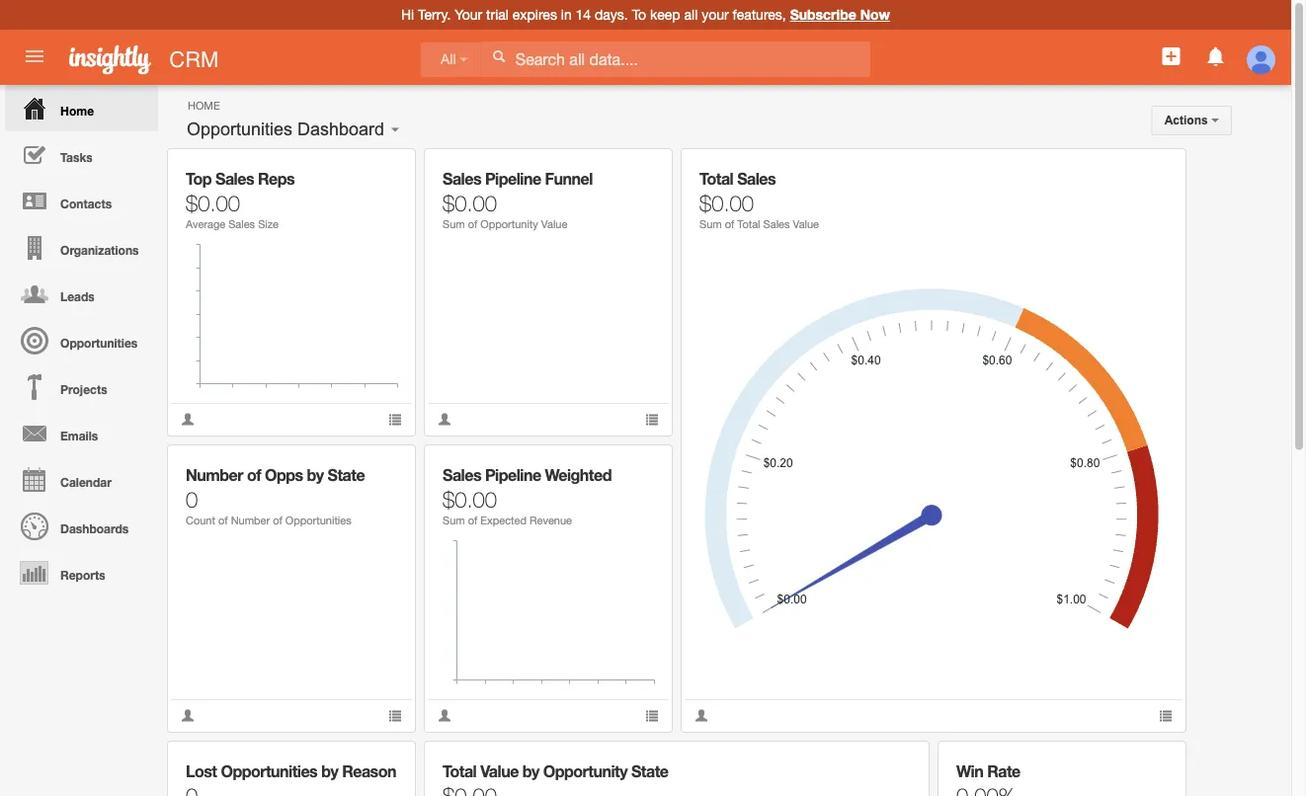 Task type: describe. For each thing, give the bounding box(es) containing it.
value for funnel
[[541, 218, 567, 231]]

emails
[[60, 429, 98, 443]]

sales pipeline weighted link
[[443, 466, 612, 485]]

subscribe now link
[[790, 6, 890, 23]]

wrench image for total value by opportunity state
[[888, 756, 902, 770]]

sum inside total sales $0.00 sum of total sales value
[[700, 218, 722, 231]]

reports
[[60, 568, 105, 582]]

0
[[186, 486, 198, 512]]

1 vertical spatial opportunity
[[543, 762, 627, 781]]

expected
[[481, 514, 527, 527]]

dashboards
[[60, 522, 129, 536]]

sum for sales pipeline funnel
[[443, 218, 465, 231]]

all
[[684, 6, 698, 23]]

pipeline for weighted
[[485, 466, 541, 485]]

total sales $0.00 sum of total sales value
[[700, 169, 819, 231]]

of right count
[[218, 514, 228, 527]]

top sales reps $0.00 average sales size
[[186, 169, 294, 231]]

of left opps on the bottom left of the page
[[247, 466, 261, 485]]

opportunities dashboard
[[187, 119, 384, 139]]

sales pipeline weighted $0.00 sum of expected revenue
[[443, 466, 612, 527]]

sales inside sales pipeline weighted $0.00 sum of expected revenue
[[443, 466, 481, 485]]

total for $0.00
[[700, 169, 733, 188]]

white image
[[492, 49, 506, 63]]

user image for by
[[181, 709, 195, 723]]

number of opps by state link
[[186, 466, 365, 485]]

reports link
[[5, 549, 158, 596]]

user image for $0.00
[[438, 413, 452, 426]]

tasks
[[60, 150, 93, 164]]

total value by opportunity state link
[[443, 762, 668, 781]]

state for number of opps by state 0 count of number of opportunities
[[328, 466, 365, 485]]

opportunities inside button
[[187, 119, 293, 139]]

by for total value by opportunity state
[[522, 762, 539, 781]]

to
[[632, 6, 646, 23]]

total sales link
[[700, 169, 776, 188]]

win
[[956, 762, 983, 781]]

opps
[[265, 466, 303, 485]]

1 vertical spatial number
[[231, 514, 270, 527]]

win rate link
[[956, 762, 1020, 781]]

of inside total sales $0.00 sum of total sales value
[[725, 218, 734, 231]]

total for by
[[443, 762, 476, 781]]

0 horizontal spatial wrench image
[[374, 164, 388, 177]]

pipeline for funnel
[[485, 169, 541, 188]]

projects
[[60, 382, 107, 396]]

keep
[[650, 6, 680, 23]]

reps
[[258, 169, 294, 188]]

of down the number of opps by state link
[[273, 514, 282, 527]]

14
[[576, 6, 591, 23]]

contacts link
[[5, 178, 158, 224]]

opportunities inside 'number of opps by state 0 count of number of opportunities'
[[285, 514, 351, 527]]

expires
[[513, 6, 557, 23]]

reason
[[342, 762, 396, 781]]

list image for reps
[[388, 413, 402, 426]]

user image for sum
[[695, 709, 708, 723]]

Search all data.... text field
[[481, 41, 870, 77]]

list image for $0.00
[[1159, 709, 1173, 723]]

your
[[455, 6, 482, 23]]

by inside 'number of opps by state 0 count of number of opportunities'
[[307, 466, 324, 485]]

all link
[[421, 42, 481, 77]]

hi terry. your trial expires in 14 days. to keep all your features, subscribe now
[[401, 6, 890, 23]]

list image
[[645, 413, 659, 426]]

count
[[186, 514, 215, 527]]

tasks link
[[5, 131, 158, 178]]

in
[[561, 6, 572, 23]]

leads link
[[5, 271, 158, 317]]

home inside navigation
[[60, 104, 94, 118]]

lost
[[186, 762, 217, 781]]

terry.
[[418, 6, 451, 23]]



Task type: locate. For each thing, give the bounding box(es) containing it.
days.
[[595, 6, 628, 23]]

value for $0.00
[[793, 218, 819, 231]]

$0.00 inside 'sales pipeline funnel $0.00 sum of opportunity value'
[[443, 190, 497, 215]]

sales pipeline funnel link
[[443, 169, 593, 188]]

of left "expected"
[[468, 514, 477, 527]]

$0.00 down sales pipeline funnel link
[[443, 190, 497, 215]]

top
[[186, 169, 212, 188]]

now
[[860, 6, 890, 23]]

opportunities right lost
[[221, 762, 317, 781]]

opportunities link
[[5, 317, 158, 364]]

value inside 'sales pipeline funnel $0.00 sum of opportunity value'
[[541, 218, 567, 231]]

0 horizontal spatial total
[[443, 762, 476, 781]]

opportunities down opps on the bottom left of the page
[[285, 514, 351, 527]]

sum down sales pipeline funnel link
[[443, 218, 465, 231]]

number up 0
[[186, 466, 243, 485]]

home up tasks link
[[60, 104, 94, 118]]

wrench image for sales pipeline funnel
[[631, 164, 645, 177]]

trial
[[486, 6, 509, 23]]

funnel
[[545, 169, 593, 188]]

of inside 'sales pipeline funnel $0.00 sum of opportunity value'
[[468, 218, 477, 231]]

sum inside sales pipeline weighted $0.00 sum of expected revenue
[[443, 514, 465, 527]]

navigation
[[0, 85, 158, 596]]

actions
[[1165, 114, 1211, 127]]

opportunities up top sales reps link
[[187, 119, 293, 139]]

lost opportunities by reason link
[[186, 762, 396, 781]]

list image
[[388, 413, 402, 426], [388, 709, 402, 723], [645, 709, 659, 723], [1159, 709, 1173, 723]]

$0.00 for sales pipeline funnel
[[443, 190, 497, 215]]

0 horizontal spatial value
[[480, 762, 519, 781]]

opportunity
[[481, 218, 538, 231], [543, 762, 627, 781]]

home link
[[5, 85, 158, 131]]

state inside 'number of opps by state 0 count of number of opportunities'
[[328, 466, 365, 485]]

user image
[[181, 413, 195, 426], [438, 413, 452, 426], [181, 709, 195, 723]]

0 horizontal spatial home
[[60, 104, 94, 118]]

of down sales pipeline funnel link
[[468, 218, 477, 231]]

sales inside 'sales pipeline funnel $0.00 sum of opportunity value'
[[443, 169, 481, 188]]

opportunity inside 'sales pipeline funnel $0.00 sum of opportunity value'
[[481, 218, 538, 231]]

opportunities
[[187, 119, 293, 139], [60, 336, 138, 350], [285, 514, 351, 527], [221, 762, 317, 781]]

all
[[441, 52, 456, 67]]

dashboards link
[[5, 503, 158, 549]]

0 vertical spatial opportunity
[[481, 218, 538, 231]]

number
[[186, 466, 243, 485], [231, 514, 270, 527]]

pipeline up "expected"
[[485, 466, 541, 485]]

calendar
[[60, 475, 111, 489]]

0 horizontal spatial state
[[328, 466, 365, 485]]

$0.00
[[186, 190, 240, 215], [443, 190, 497, 215], [700, 190, 754, 215], [443, 486, 497, 512]]

win rate
[[956, 762, 1020, 781]]

wrench image down dashboard
[[374, 164, 388, 177]]

wrench image right funnel
[[631, 164, 645, 177]]

notifications image
[[1204, 44, 1228, 68]]

1 horizontal spatial total
[[700, 169, 733, 188]]

dashboard
[[297, 119, 384, 139]]

sum for sales pipeline weighted
[[443, 514, 465, 527]]

0 horizontal spatial user image
[[438, 709, 452, 723]]

user image
[[438, 709, 452, 723], [695, 709, 708, 723]]

projects link
[[5, 364, 158, 410]]

organizations
[[60, 243, 139, 257]]

number of opps by state 0 count of number of opportunities
[[186, 466, 365, 527]]

state for total value by opportunity state
[[631, 762, 668, 781]]

1 horizontal spatial wrench image
[[631, 164, 645, 177]]

state
[[328, 466, 365, 485], [631, 762, 668, 781]]

list image for weighted
[[645, 709, 659, 723]]

of down total sales link
[[725, 218, 734, 231]]

1 vertical spatial state
[[631, 762, 668, 781]]

subscribe
[[790, 6, 856, 23]]

of
[[468, 218, 477, 231], [725, 218, 734, 231], [247, 466, 261, 485], [218, 514, 228, 527], [273, 514, 282, 527], [468, 514, 477, 527]]

2 horizontal spatial total
[[737, 218, 760, 231]]

pipeline
[[485, 169, 541, 188], [485, 466, 541, 485]]

total
[[700, 169, 733, 188], [737, 218, 760, 231], [443, 762, 476, 781]]

home down crm
[[188, 99, 220, 112]]

sum inside 'sales pipeline funnel $0.00 sum of opportunity value'
[[443, 218, 465, 231]]

1 horizontal spatial home
[[188, 99, 220, 112]]

by for lost opportunities by reason
[[321, 762, 338, 781]]

sales
[[215, 169, 254, 188], [443, 169, 481, 188], [737, 169, 776, 188], [228, 218, 255, 231], [763, 218, 790, 231], [443, 466, 481, 485]]

2 pipeline from the top
[[485, 466, 541, 485]]

1 vertical spatial total
[[737, 218, 760, 231]]

opportunities dashboard button
[[180, 115, 391, 144]]

$0.00 up "expected"
[[443, 486, 497, 512]]

0 horizontal spatial opportunity
[[481, 218, 538, 231]]

crm
[[169, 46, 219, 72]]

1 pipeline from the top
[[485, 169, 541, 188]]

sum down total sales link
[[700, 218, 722, 231]]

number right count
[[231, 514, 270, 527]]

0 vertical spatial pipeline
[[485, 169, 541, 188]]

pipeline left funnel
[[485, 169, 541, 188]]

revenue
[[530, 514, 572, 527]]

weighted
[[545, 466, 612, 485]]

hi
[[401, 6, 414, 23]]

$0.00 inside top sales reps $0.00 average sales size
[[186, 190, 240, 215]]

wrench image left win
[[888, 756, 902, 770]]

calendar link
[[5, 456, 158, 503]]

1 vertical spatial pipeline
[[485, 466, 541, 485]]

contacts
[[60, 197, 112, 210]]

1 horizontal spatial opportunity
[[543, 762, 627, 781]]

organizations link
[[5, 224, 158, 271]]

user image for $0.00
[[438, 709, 452, 723]]

navigation containing home
[[0, 85, 158, 596]]

0 vertical spatial number
[[186, 466, 243, 485]]

top sales reps link
[[186, 169, 294, 188]]

by
[[307, 466, 324, 485], [321, 762, 338, 781], [522, 762, 539, 781]]

opportunities up projects link
[[60, 336, 138, 350]]

1 horizontal spatial user image
[[695, 709, 708, 723]]

2 user image from the left
[[695, 709, 708, 723]]

$0.00 up average
[[186, 190, 240, 215]]

sales pipeline funnel $0.00 sum of opportunity value
[[443, 169, 593, 231]]

size
[[258, 218, 279, 231]]

$0.00 down total sales link
[[700, 190, 754, 215]]

emails link
[[5, 410, 158, 456]]

actions button
[[1152, 106, 1232, 135]]

$0.00 for top sales reps
[[186, 190, 240, 215]]

0 vertical spatial total
[[700, 169, 733, 188]]

value inside total sales $0.00 sum of total sales value
[[793, 218, 819, 231]]

your
[[702, 6, 729, 23]]

pipeline inside 'sales pipeline funnel $0.00 sum of opportunity value'
[[485, 169, 541, 188]]

sum
[[443, 218, 465, 231], [700, 218, 722, 231], [443, 514, 465, 527]]

leads
[[60, 290, 95, 303]]

features,
[[733, 6, 786, 23]]

value
[[541, 218, 567, 231], [793, 218, 819, 231], [480, 762, 519, 781]]

$0.00 inside sales pipeline weighted $0.00 sum of expected revenue
[[443, 486, 497, 512]]

1 horizontal spatial state
[[631, 762, 668, 781]]

rate
[[987, 762, 1020, 781]]

2 vertical spatial total
[[443, 762, 476, 781]]

1 horizontal spatial value
[[541, 218, 567, 231]]

lost opportunities by reason
[[186, 762, 396, 781]]

$0.00 for sales pipeline weighted
[[443, 486, 497, 512]]

sum left "expected"
[[443, 514, 465, 527]]

2 horizontal spatial value
[[793, 218, 819, 231]]

$0.00 inside total sales $0.00 sum of total sales value
[[700, 190, 754, 215]]

wrench image
[[1145, 164, 1159, 177], [374, 460, 388, 474], [631, 460, 645, 474], [374, 756, 388, 770], [1145, 756, 1159, 770]]

total value by opportunity state
[[443, 762, 668, 781]]

1 user image from the left
[[438, 709, 452, 723]]

average
[[186, 218, 225, 231]]

home
[[188, 99, 220, 112], [60, 104, 94, 118]]

2 horizontal spatial wrench image
[[888, 756, 902, 770]]

pipeline inside sales pipeline weighted $0.00 sum of expected revenue
[[485, 466, 541, 485]]

0 vertical spatial state
[[328, 466, 365, 485]]

wrench image
[[374, 164, 388, 177], [631, 164, 645, 177], [888, 756, 902, 770]]

of inside sales pipeline weighted $0.00 sum of expected revenue
[[468, 514, 477, 527]]



Task type: vqa. For each thing, say whether or not it's contained in the screenshot.
the topmost wrench image
yes



